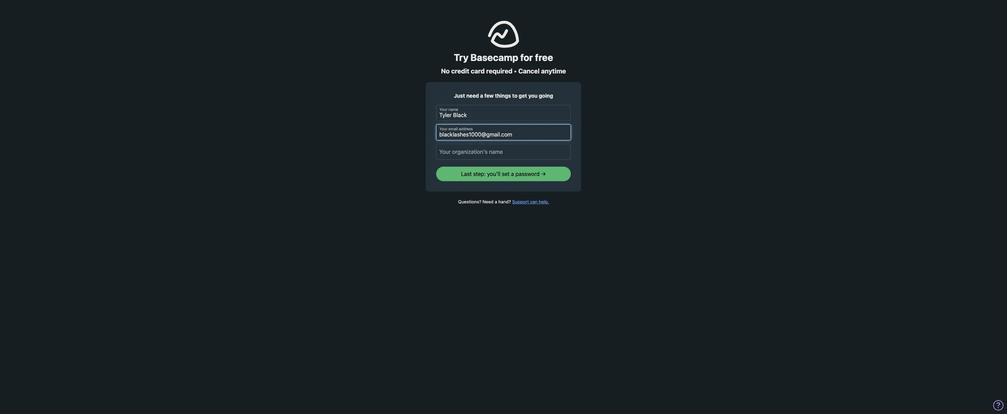 Task type: vqa. For each thing, say whether or not it's contained in the screenshot.
few's the 'a'
yes



Task type: locate. For each thing, give the bounding box(es) containing it.
a right set
[[511, 171, 514, 178]]

to
[[513, 93, 518, 99]]

0 horizontal spatial a
[[481, 93, 484, 99]]

a
[[481, 93, 484, 99], [511, 171, 514, 178], [495, 200, 498, 205]]

a inside the last step: you'll set a password → button
[[511, 171, 514, 178]]

name
[[449, 108, 458, 112]]

support can help. link
[[513, 200, 549, 205]]

1 horizontal spatial a
[[495, 200, 498, 205]]

1 vertical spatial your
[[440, 127, 448, 132]]

a for hand?
[[495, 200, 498, 205]]

just
[[454, 93, 465, 99]]

need
[[467, 93, 479, 99]]

questions? need a hand? support can help.
[[458, 200, 549, 205]]

last step: you'll set a password → button
[[437, 167, 571, 182]]

0 vertical spatial your
[[440, 108, 448, 112]]

hand?
[[499, 200, 511, 205]]

email
[[449, 127, 458, 132]]

few
[[485, 93, 494, 99]]

2 your from the top
[[440, 127, 448, 132]]

Your organization's name text field
[[437, 144, 571, 160]]

a left few at left
[[481, 93, 484, 99]]

support
[[513, 200, 529, 205]]

0 vertical spatial a
[[481, 93, 484, 99]]

need
[[483, 200, 494, 205]]

1 vertical spatial a
[[511, 171, 514, 178]]

2 vertical spatial a
[[495, 200, 498, 205]]

2 horizontal spatial a
[[511, 171, 514, 178]]

card
[[471, 67, 485, 75]]

your left email
[[440, 127, 448, 132]]

address
[[459, 127, 473, 132]]

free
[[535, 52, 554, 63]]

your left name
[[440, 108, 448, 112]]

set
[[502, 171, 510, 178]]

no
[[441, 67, 450, 75]]

a for few
[[481, 93, 484, 99]]

1 your from the top
[[440, 108, 448, 112]]

your email address
[[440, 127, 473, 132]]

a right need
[[495, 200, 498, 205]]

going
[[539, 93, 554, 99]]

your
[[440, 108, 448, 112], [440, 127, 448, 132]]

basecamp
[[471, 52, 519, 63]]



Task type: describe. For each thing, give the bounding box(es) containing it.
last
[[461, 171, 472, 178]]

Your name text field
[[437, 105, 571, 121]]

questions?
[[458, 200, 482, 205]]

cancel
[[519, 67, 540, 75]]

password
[[516, 171, 540, 178]]

just need a few things to get you going
[[454, 93, 554, 99]]

try basecamp for free
[[454, 52, 554, 63]]

→
[[541, 171, 546, 178]]

required
[[487, 67, 513, 75]]

things
[[495, 93, 511, 99]]

help.
[[539, 200, 549, 205]]

your for your name
[[440, 108, 448, 112]]

anytime
[[541, 67, 566, 75]]

you'll
[[488, 171, 501, 178]]

for
[[521, 52, 533, 63]]

•
[[514, 67, 517, 75]]

get
[[519, 93, 527, 99]]

you
[[529, 93, 538, 99]]

can
[[530, 200, 538, 205]]

step:
[[474, 171, 486, 178]]

your for your email address
[[440, 127, 448, 132]]

Your email address email field
[[437, 125, 571, 141]]

no credit card required • cancel anytime
[[441, 67, 566, 75]]

last step: you'll set a password →
[[461, 171, 546, 178]]

credit
[[452, 67, 470, 75]]

try
[[454, 52, 469, 63]]

your name
[[440, 108, 458, 112]]



